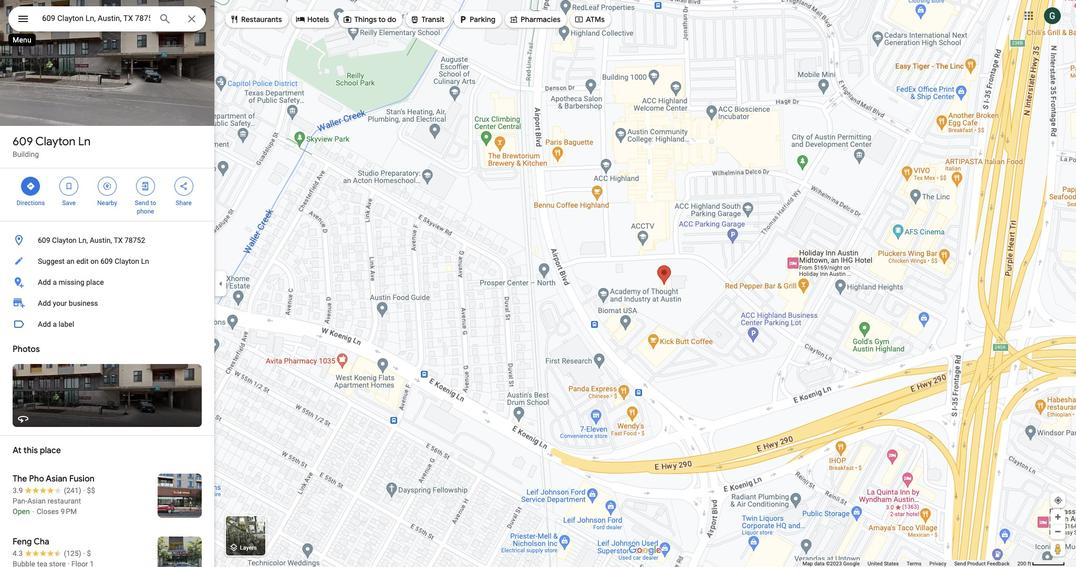 Task type: locate. For each thing, give the bounding box(es) containing it.
place down on
[[86, 278, 104, 287]]

None field
[[42, 12, 150, 25]]

609 inside 609 clayton ln, austin, tx 78752 button
[[38, 236, 50, 245]]

send
[[135, 200, 149, 207], [954, 562, 966, 567]]

suggest
[[38, 257, 65, 266]]

1 vertical spatial add
[[38, 299, 51, 308]]

feng
[[13, 537, 32, 548]]

(125)
[[64, 550, 81, 558]]

9 pm
[[61, 508, 77, 516]]

609 right on
[[100, 257, 113, 266]]

 things to do
[[343, 14, 396, 25]]

privacy button
[[929, 561, 946, 568]]

0 vertical spatial add
[[38, 278, 51, 287]]

parking
[[470, 15, 495, 24]]

609 clayton ln, austin, tx 78752 button
[[0, 230, 214, 251]]

0 horizontal spatial 609
[[13, 135, 33, 149]]

a
[[53, 278, 57, 287], [53, 320, 57, 329]]

609 clayton ln main content
[[0, 0, 214, 568]]

actions for 609 clayton ln region
[[0, 169, 214, 221]]

data
[[814, 562, 825, 567]]

1 horizontal spatial place
[[86, 278, 104, 287]]

2 vertical spatial add
[[38, 320, 51, 329]]

add inside button
[[38, 320, 51, 329]]

609 Clayton Ln, Austin, TX 78752 field
[[8, 6, 206, 32]]

clayton up building at the top left of the page
[[35, 135, 75, 149]]

share
[[176, 200, 192, 207]]

0 vertical spatial place
[[86, 278, 104, 287]]

a left missing
[[53, 278, 57, 287]]

clayton for ln,
[[52, 236, 77, 245]]


[[410, 14, 419, 25]]

asian up ⋅
[[27, 498, 46, 506]]

place
[[86, 278, 104, 287], [40, 446, 61, 457]]

2 horizontal spatial 609
[[100, 257, 113, 266]]

 atms
[[574, 14, 605, 25]]

609 up building at the top left of the page
[[13, 135, 33, 149]]

1 a from the top
[[53, 278, 57, 287]]

add for add a missing place
[[38, 278, 51, 287]]

1 vertical spatial send
[[954, 562, 966, 567]]

609 up suggest
[[38, 236, 50, 245]]

609
[[13, 135, 33, 149], [38, 236, 50, 245], [100, 257, 113, 266]]

a for missing
[[53, 278, 57, 287]]

609 for ln,
[[38, 236, 50, 245]]

send inside send to phone
[[135, 200, 149, 207]]

collapse side panel image
[[215, 278, 226, 290]]

place right this
[[40, 446, 61, 457]]

1 vertical spatial asian
[[27, 498, 46, 506]]


[[179, 181, 188, 192]]

0 vertical spatial a
[[53, 278, 57, 287]]

0 vertical spatial asian
[[46, 474, 67, 485]]

ln inside 609 clayton ln building
[[78, 135, 90, 149]]

1 vertical spatial ln
[[141, 257, 149, 266]]

google account: greg robinson  
(robinsongreg175@gmail.com) image
[[1044, 7, 1061, 24]]

business
[[69, 299, 98, 308]]

clayton inside 609 clayton ln building
[[35, 135, 75, 149]]

0 vertical spatial clayton
[[35, 135, 75, 149]]

2 · from the top
[[83, 550, 85, 558]]

 parking
[[458, 14, 495, 25]]

0 vertical spatial send
[[135, 200, 149, 207]]

0 horizontal spatial to
[[150, 200, 156, 207]]

1 vertical spatial to
[[150, 200, 156, 207]]

609 inside 609 clayton ln building
[[13, 135, 33, 149]]

footer
[[802, 561, 1017, 568]]

0 vertical spatial ln
[[78, 135, 90, 149]]

ln inside button
[[141, 257, 149, 266]]

0 horizontal spatial ln
[[78, 135, 90, 149]]

things
[[354, 15, 377, 24]]

add for add your business
[[38, 299, 51, 308]]

add down suggest
[[38, 278, 51, 287]]

0 horizontal spatial place
[[40, 446, 61, 457]]

add inside button
[[38, 278, 51, 287]]

0 horizontal spatial send
[[135, 200, 149, 207]]

2 vertical spatial 609
[[100, 257, 113, 266]]

states
[[884, 562, 899, 567]]

3.9 stars 241 reviews image
[[13, 486, 81, 496]]

at
[[13, 446, 21, 457]]

609 for ln
[[13, 135, 33, 149]]

a inside button
[[53, 278, 57, 287]]

a inside button
[[53, 320, 57, 329]]

200 ft
[[1017, 562, 1031, 567]]

· left $$ at the left
[[83, 487, 85, 495]]

add
[[38, 278, 51, 287], [38, 299, 51, 308], [38, 320, 51, 329]]

transit
[[422, 15, 445, 24]]

building
[[13, 150, 39, 159]]

2 vertical spatial clayton
[[115, 257, 139, 266]]

footer containing map data ©2023 google
[[802, 561, 1017, 568]]

1 add from the top
[[38, 278, 51, 287]]

asian
[[46, 474, 67, 485], [27, 498, 46, 506]]

closes
[[37, 508, 59, 516]]

4.3
[[13, 550, 23, 558]]

send inside button
[[954, 562, 966, 567]]

at this place
[[13, 446, 61, 457]]

the
[[13, 474, 27, 485]]

ln
[[78, 135, 90, 149], [141, 257, 149, 266]]

show your location image
[[1053, 496, 1063, 506]]

 transit
[[410, 14, 445, 25]]

to
[[378, 15, 386, 24], [150, 200, 156, 207]]

nearby
[[97, 200, 117, 207]]

1 vertical spatial 609
[[38, 236, 50, 245]]


[[458, 14, 468, 25]]

0 vertical spatial to
[[378, 15, 386, 24]]


[[296, 14, 305, 25]]

1 vertical spatial ·
[[83, 550, 85, 558]]

terms button
[[907, 561, 921, 568]]

3 add from the top
[[38, 320, 51, 329]]

do
[[387, 15, 396, 24]]

2 a from the top
[[53, 320, 57, 329]]

the pho asian fusion
[[13, 474, 94, 485]]

clayton down 78752
[[115, 257, 139, 266]]


[[64, 181, 74, 192]]

your
[[53, 299, 67, 308]]

1 horizontal spatial to
[[378, 15, 386, 24]]

add a missing place button
[[0, 272, 214, 293]]

a left label
[[53, 320, 57, 329]]

1 vertical spatial clayton
[[52, 236, 77, 245]]

photos
[[13, 345, 40, 355]]

1 vertical spatial a
[[53, 320, 57, 329]]

add left your
[[38, 299, 51, 308]]

cha
[[34, 537, 49, 548]]

to up phone
[[150, 200, 156, 207]]

send up phone
[[135, 200, 149, 207]]

clayton
[[35, 135, 75, 149], [52, 236, 77, 245], [115, 257, 139, 266]]

2 add from the top
[[38, 299, 51, 308]]

a for label
[[53, 320, 57, 329]]

609 clayton ln building
[[13, 135, 90, 159]]

1 · from the top
[[83, 487, 85, 495]]

send product feedback
[[954, 562, 1010, 567]]

save
[[62, 200, 76, 207]]

asian up 3.9 stars 241 reviews "image"
[[46, 474, 67, 485]]

· $$
[[83, 487, 95, 495]]


[[509, 14, 519, 25]]

add left label
[[38, 320, 51, 329]]


[[102, 181, 112, 192]]

an
[[66, 257, 74, 266]]

0 vertical spatial 609
[[13, 135, 33, 149]]

·
[[83, 487, 85, 495], [83, 550, 85, 558]]

suggest an edit on 609 clayton ln
[[38, 257, 149, 266]]

ft
[[1028, 562, 1031, 567]]

clayton left ln,
[[52, 236, 77, 245]]

atms
[[586, 15, 605, 24]]

1 horizontal spatial 609
[[38, 236, 50, 245]]

1 horizontal spatial ln
[[141, 257, 149, 266]]


[[343, 14, 352, 25]]

united states
[[868, 562, 899, 567]]

feedback
[[987, 562, 1010, 567]]

add a missing place
[[38, 278, 104, 287]]

· left "price: inexpensive" icon
[[83, 550, 85, 558]]

1 horizontal spatial send
[[954, 562, 966, 567]]

add a label
[[38, 320, 74, 329]]

send left product
[[954, 562, 966, 567]]

to left do
[[378, 15, 386, 24]]

0 vertical spatial ·
[[83, 487, 85, 495]]

asian inside pan-asian restaurant open ⋅ closes 9 pm
[[27, 498, 46, 506]]

(241)
[[64, 487, 81, 495]]

add your business
[[38, 299, 98, 308]]



Task type: vqa. For each thing, say whether or not it's contained in the screenshot.


Task type: describe. For each thing, give the bounding box(es) containing it.
©2023
[[826, 562, 842, 567]]

terms
[[907, 562, 921, 567]]

missing
[[59, 278, 84, 287]]

 search field
[[8, 6, 206, 34]]

on
[[90, 257, 99, 266]]


[[574, 14, 584, 25]]

3.9
[[13, 487, 23, 495]]

send for send to phone
[[135, 200, 149, 207]]

4.3 stars 125 reviews image
[[13, 549, 81, 560]]

price: inexpensive image
[[87, 550, 91, 558]]

tx
[[114, 236, 123, 245]]

send product feedback button
[[954, 561, 1010, 568]]

feng cha
[[13, 537, 49, 548]]

clayton for ln
[[35, 135, 75, 149]]

 button
[[8, 6, 38, 34]]

united states button
[[868, 561, 899, 568]]

$$
[[87, 487, 95, 495]]


[[141, 181, 150, 192]]

pharmacies
[[521, 15, 561, 24]]

to inside send to phone
[[150, 200, 156, 207]]

suggest an edit on 609 clayton ln button
[[0, 251, 214, 272]]

edit
[[76, 257, 89, 266]]

$
[[87, 550, 91, 558]]

609 clayton ln, austin, tx 78752
[[38, 236, 145, 245]]

hotels
[[307, 15, 329, 24]]

1 vertical spatial place
[[40, 446, 61, 457]]

none field inside 609 clayton ln, austin, tx 78752 field
[[42, 12, 150, 25]]

pan-
[[13, 498, 27, 506]]

open
[[13, 508, 30, 516]]

send to phone
[[135, 200, 156, 215]]

map
[[802, 562, 813, 567]]

label
[[59, 320, 74, 329]]

pan-asian restaurant open ⋅ closes 9 pm
[[13, 498, 81, 516]]

· for the pho asian fusion
[[83, 487, 85, 495]]

map data ©2023 google
[[802, 562, 860, 567]]

layers
[[240, 546, 257, 552]]

609 inside suggest an edit on 609 clayton ln button
[[100, 257, 113, 266]]

⋅
[[32, 508, 35, 516]]

zoom out image
[[1054, 529, 1062, 536]]

directions
[[17, 200, 45, 207]]

privacy
[[929, 562, 946, 567]]

this
[[23, 446, 38, 457]]

fusion
[[69, 474, 94, 485]]

200
[[1017, 562, 1026, 567]]


[[26, 181, 35, 192]]

· $
[[83, 550, 91, 558]]

 hotels
[[296, 14, 329, 25]]

price: moderate image
[[87, 487, 95, 495]]

 restaurants
[[230, 14, 282, 25]]

united
[[868, 562, 883, 567]]

78752
[[125, 236, 145, 245]]

google
[[843, 562, 860, 567]]

restaurants
[[241, 15, 282, 24]]

add your business link
[[0, 293, 214, 314]]

restaurant
[[48, 498, 81, 506]]

 pharmacies
[[509, 14, 561, 25]]

zoom in image
[[1054, 514, 1062, 522]]

google maps element
[[0, 0, 1076, 568]]


[[230, 14, 239, 25]]

footer inside the google maps element
[[802, 561, 1017, 568]]

· for feng cha
[[83, 550, 85, 558]]

200 ft button
[[1017, 562, 1065, 567]]

ln,
[[78, 236, 88, 245]]

to inside the  things to do
[[378, 15, 386, 24]]


[[17, 12, 29, 26]]

phone
[[137, 208, 154, 215]]

place inside button
[[86, 278, 104, 287]]

pho
[[29, 474, 44, 485]]

show street view coverage image
[[1050, 542, 1065, 557]]

product
[[967, 562, 986, 567]]

add for add a label
[[38, 320, 51, 329]]

add a label button
[[0, 314, 214, 335]]

austin,
[[90, 236, 112, 245]]

send for send product feedback
[[954, 562, 966, 567]]



